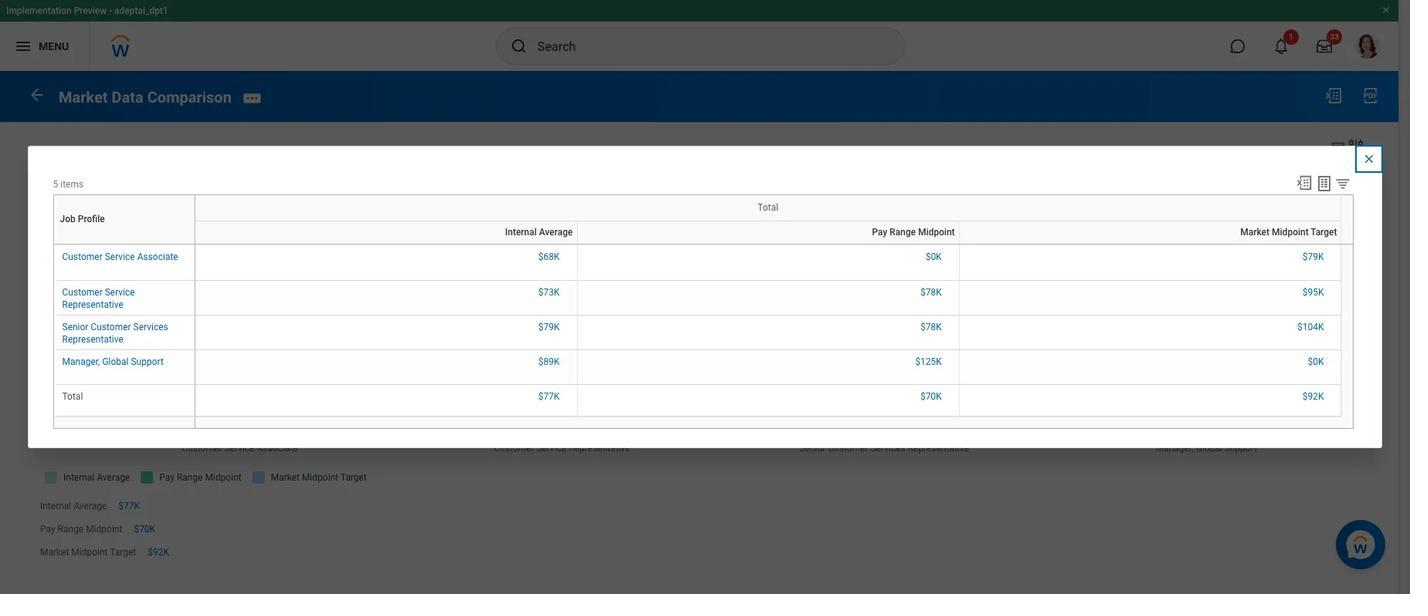 Task type: locate. For each thing, give the bounding box(es) containing it.
1 vertical spatial range
[[581, 244, 584, 245]]

customer for customer service associate
[[62, 252, 103, 263]]

0 horizontal spatial internal
[[40, 501, 71, 512]]

$70k inside market data comparison main content
[[134, 524, 155, 535]]

1 vertical spatial $77k button
[[118, 500, 142, 513]]

2 horizontal spatial internal
[[505, 227, 537, 238]]

0 horizontal spatial $77k button
[[118, 500, 142, 513]]

1 horizontal spatial $92k button
[[1303, 390, 1327, 403]]

1 vertical spatial pay
[[580, 244, 581, 245]]

2 horizontal spatial target
[[1311, 227, 1337, 238]]

support
[[131, 357, 164, 367]]

1 horizontal spatial $70k button
[[921, 390, 944, 403]]

$92k
[[1303, 391, 1324, 402], [148, 548, 169, 559]]

customer up senior
[[62, 287, 103, 298]]

export to excel image left view printable version (pdf) icon
[[1325, 87, 1343, 105]]

$78k button
[[921, 286, 944, 299], [921, 321, 944, 333]]

representative inside customer service representative
[[62, 299, 123, 310]]

0 vertical spatial $79k button
[[1303, 251, 1327, 263]]

search image
[[510, 37, 528, 56]]

1 vertical spatial internal
[[197, 244, 200, 245]]

$78k button for $95k
[[921, 286, 944, 299]]

0 vertical spatial job
[[60, 214, 76, 225]]

profile logan mcneil element
[[1346, 29, 1390, 63]]

0 horizontal spatial pay
[[40, 524, 55, 535]]

job profile down items
[[60, 214, 105, 225]]

job profile
[[60, 214, 105, 225], [56, 244, 60, 245]]

internal average inside market data comparison main content
[[40, 501, 107, 512]]

profile down the 5
[[57, 244, 60, 245]]

1 vertical spatial representative
[[62, 334, 123, 345]]

0 horizontal spatial range
[[58, 524, 84, 535]]

0 vertical spatial target
[[1311, 227, 1337, 238]]

$0k
[[926, 252, 942, 263], [1308, 357, 1324, 367]]

0 vertical spatial $79k
[[1303, 252, 1324, 263]]

implementation
[[6, 5, 72, 16]]

0 horizontal spatial export to excel image
[[1297, 175, 1314, 192]]

2 horizontal spatial pay
[[872, 227, 888, 238]]

$77k button inside market data comparison main content
[[118, 500, 142, 513]]

pay inside market data comparison main content
[[40, 524, 55, 535]]

1 vertical spatial $70k
[[134, 524, 155, 535]]

senior customer services representative
[[62, 322, 168, 345]]

1 vertical spatial internal average
[[40, 501, 107, 512]]

customer service representative link
[[62, 284, 135, 310]]

$78k
[[921, 287, 942, 298], [921, 322, 942, 333]]

close image
[[1364, 153, 1376, 165]]

1 vertical spatial $92k button
[[148, 547, 171, 559]]

1 vertical spatial $77k
[[118, 501, 140, 512]]

0 horizontal spatial $77k
[[118, 501, 140, 512]]

customer down customer service representative
[[91, 322, 131, 333]]

job down the 5
[[56, 244, 57, 245]]

manager, global support
[[62, 357, 164, 367]]

1 vertical spatial $78k
[[921, 322, 942, 333]]

$92k button
[[1303, 390, 1327, 403], [148, 547, 171, 559]]

$92k inside market data comparison main content
[[148, 548, 169, 559]]

2 vertical spatial average
[[74, 501, 107, 512]]

0 horizontal spatial target
[[110, 548, 136, 559]]

service for representative
[[105, 287, 135, 298]]

1 horizontal spatial export to excel image
[[1325, 87, 1343, 105]]

0 horizontal spatial $70k
[[134, 524, 155, 535]]

export to excel image for export to worksheets image
[[1297, 175, 1314, 192]]

target inside row element
[[1311, 227, 1337, 238]]

configure and view chart data image
[[1330, 140, 1347, 157]]

service inside customer service representative
[[105, 287, 135, 298]]

0 vertical spatial service
[[105, 252, 135, 263]]

0 horizontal spatial profile
[[57, 244, 60, 245]]

$73k
[[538, 287, 560, 298]]

0 vertical spatial $78k
[[921, 287, 942, 298]]

1 horizontal spatial $70k
[[921, 391, 942, 402]]

1 horizontal spatial profile
[[78, 214, 105, 225]]

$89k button
[[538, 356, 562, 368]]

1 vertical spatial export to excel image
[[1297, 175, 1314, 192]]

$73k button
[[538, 286, 562, 299]]

0 horizontal spatial $79k
[[538, 322, 560, 333]]

$92k for the leftmost $92k button
[[148, 548, 169, 559]]

0 vertical spatial $77k
[[538, 391, 560, 402]]

$79k
[[1303, 252, 1324, 263], [538, 322, 560, 333]]

toolbar
[[1290, 175, 1354, 195]]

0 horizontal spatial $92k
[[148, 548, 169, 559]]

2 vertical spatial customer
[[91, 322, 131, 333]]

job
[[60, 214, 76, 225], [56, 244, 57, 245]]

profile down items
[[78, 214, 105, 225]]

market midpoint target
[[1241, 227, 1337, 238], [40, 548, 136, 559]]

internal
[[505, 227, 537, 238], [197, 244, 200, 245], [40, 501, 71, 512]]

2 vertical spatial target
[[110, 548, 136, 559]]

0 vertical spatial average
[[539, 227, 573, 238]]

0 vertical spatial pay
[[872, 227, 888, 238]]

total
[[758, 203, 779, 214], [195, 244, 197, 245], [578, 244, 579, 245], [960, 244, 962, 245], [62, 391, 83, 402]]

$79k button up $89k
[[538, 321, 562, 333]]

job profile button
[[56, 244, 60, 245]]

service down customer service associate
[[105, 287, 135, 298]]

$89k
[[538, 357, 560, 367]]

1 vertical spatial job
[[56, 244, 57, 245]]

1 horizontal spatial pay range midpoint
[[872, 227, 955, 238]]

customer
[[62, 252, 103, 263], [62, 287, 103, 298], [91, 322, 131, 333]]

-
[[109, 5, 112, 16], [197, 244, 197, 245], [580, 244, 580, 245], [962, 244, 962, 245]]

2 vertical spatial range
[[58, 524, 84, 535]]

0 horizontal spatial pay range midpoint
[[40, 524, 122, 535]]

job profile down the 5
[[56, 244, 60, 245]]

notifications large image
[[1274, 39, 1289, 54]]

1 representative from the top
[[62, 299, 123, 310]]

$79k button
[[1303, 251, 1327, 263], [538, 321, 562, 333]]

0 vertical spatial job profile
[[60, 214, 105, 225]]

2 $78k button from the top
[[921, 321, 944, 333]]

internal average
[[505, 227, 573, 238], [40, 501, 107, 512]]

0 vertical spatial customer
[[62, 252, 103, 263]]

service for associate
[[105, 252, 135, 263]]

market data comparison
[[59, 88, 232, 106]]

0 vertical spatial $92k
[[1303, 391, 1324, 402]]

2 service from the top
[[105, 287, 135, 298]]

manager, global support link
[[62, 353, 164, 367]]

2 $78k from the top
[[921, 322, 942, 333]]

$77k
[[538, 391, 560, 402], [118, 501, 140, 512]]

range
[[890, 227, 916, 238], [581, 244, 584, 245], [58, 524, 84, 535]]

1 horizontal spatial $77k button
[[538, 390, 562, 403]]

0 horizontal spatial market midpoint target
[[40, 548, 136, 559]]

pay inside row element
[[872, 227, 888, 238]]

1 $78k from the top
[[921, 287, 942, 298]]

1 vertical spatial $79k
[[538, 322, 560, 333]]

1 vertical spatial target
[[968, 244, 970, 245]]

row element
[[55, 195, 198, 244], [195, 221, 1342, 244]]

representative up senior
[[62, 299, 123, 310]]

market
[[59, 88, 108, 106], [1241, 227, 1270, 238], [962, 244, 965, 245], [40, 548, 69, 559]]

1 vertical spatial $92k
[[148, 548, 169, 559]]

0 vertical spatial $70k button
[[921, 390, 944, 403]]

$95k button
[[1303, 286, 1327, 299]]

pay range midpoint
[[872, 227, 955, 238], [40, 524, 122, 535]]

average
[[539, 227, 573, 238], [200, 244, 203, 245], [74, 501, 107, 512]]

0 horizontal spatial internal average
[[40, 501, 107, 512]]

2 horizontal spatial average
[[539, 227, 573, 238]]

$77k button
[[538, 390, 562, 403], [118, 500, 142, 513]]

export to excel image left export to worksheets image
[[1297, 175, 1314, 192]]

$70k button inside market data comparison main content
[[134, 524, 158, 536]]

$79k button up $95k
[[1303, 251, 1327, 263]]

$70k button
[[921, 390, 944, 403], [134, 524, 158, 536]]

0 vertical spatial $70k
[[921, 391, 942, 402]]

profile
[[78, 214, 105, 225], [57, 244, 60, 245]]

0 vertical spatial $0k button
[[926, 251, 944, 263]]

0 vertical spatial pay range midpoint
[[872, 227, 955, 238]]

target
[[1311, 227, 1337, 238], [968, 244, 970, 245], [110, 548, 136, 559]]

$78k for $95k
[[921, 287, 942, 298]]

1 horizontal spatial target
[[968, 244, 970, 245]]

internal inside market data comparison main content
[[40, 501, 71, 512]]

0 vertical spatial representative
[[62, 299, 123, 310]]

service
[[105, 252, 135, 263], [105, 287, 135, 298]]

$79k down '$73k' button in the left of the page
[[538, 322, 560, 333]]

5
[[53, 179, 58, 190]]

1 vertical spatial service
[[105, 287, 135, 298]]

data
[[112, 88, 144, 106]]

representative inside senior customer services representative
[[62, 334, 123, 345]]

$70k
[[921, 391, 942, 402], [134, 524, 155, 535]]

2 vertical spatial internal
[[40, 501, 71, 512]]

inbox large image
[[1317, 39, 1332, 54]]

service left associate
[[105, 252, 135, 263]]

0 vertical spatial $78k button
[[921, 286, 944, 299]]

job down 5 items
[[60, 214, 76, 225]]

1 horizontal spatial internal average
[[505, 227, 573, 238]]

$79k up $95k
[[1303, 252, 1324, 263]]

export to excel image for view printable version (pdf) icon
[[1325, 87, 1343, 105]]

0 vertical spatial internal
[[505, 227, 537, 238]]

0 horizontal spatial $0k
[[926, 252, 942, 263]]

representative
[[62, 299, 123, 310], [62, 334, 123, 345]]

0 vertical spatial export to excel image
[[1325, 87, 1343, 105]]

export to excel image inside market data comparison main content
[[1325, 87, 1343, 105]]

$70k for '$70k' button in market data comparison main content
[[134, 524, 155, 535]]

midpoint
[[918, 227, 955, 238], [1272, 227, 1309, 238], [584, 244, 587, 245], [965, 244, 968, 245], [86, 524, 122, 535], [71, 548, 108, 559]]

0 vertical spatial $92k button
[[1303, 390, 1327, 403]]

1 service from the top
[[105, 252, 135, 263]]

$78k button for $104k
[[921, 321, 944, 333]]

0 horizontal spatial $0k button
[[926, 251, 944, 263]]

1 $78k button from the top
[[921, 286, 944, 299]]

pay
[[872, 227, 888, 238], [580, 244, 581, 245], [40, 524, 55, 535]]

export to excel image
[[1325, 87, 1343, 105], [1297, 175, 1314, 192]]

1 vertical spatial $78k button
[[921, 321, 944, 333]]

2 horizontal spatial range
[[890, 227, 916, 238]]

0 horizontal spatial $92k button
[[148, 547, 171, 559]]

0 horizontal spatial $70k button
[[134, 524, 158, 536]]

1 vertical spatial market midpoint target
[[40, 548, 136, 559]]

1 vertical spatial customer
[[62, 287, 103, 298]]

1 vertical spatial pay range midpoint
[[40, 524, 122, 535]]

$0k button
[[926, 251, 944, 263], [1308, 356, 1327, 368]]

2 representative from the top
[[62, 334, 123, 345]]

$77k inside market data comparison main content
[[118, 501, 140, 512]]

1 horizontal spatial $79k button
[[1303, 251, 1327, 263]]

$78k for $104k
[[921, 322, 942, 333]]

0 vertical spatial market midpoint target
[[1241, 227, 1337, 238]]

1 vertical spatial $0k button
[[1308, 356, 1327, 368]]

$104k button
[[1298, 321, 1327, 333]]

0 horizontal spatial average
[[74, 501, 107, 512]]

1 vertical spatial $70k button
[[134, 524, 158, 536]]

1 vertical spatial job profile
[[56, 244, 60, 245]]

preview
[[74, 5, 107, 16]]

representative down senior
[[62, 334, 123, 345]]

view printable version (pdf) image
[[1362, 87, 1380, 105]]

market midpoint target inside market data comparison main content
[[40, 548, 136, 559]]

adeptai_dpt1
[[114, 5, 168, 16]]

1 horizontal spatial average
[[200, 244, 203, 245]]

customer inside customer service representative
[[62, 287, 103, 298]]

1 horizontal spatial $79k
[[1303, 252, 1324, 263]]

1 vertical spatial average
[[200, 244, 203, 245]]

customer up customer service representative link
[[62, 252, 103, 263]]



Task type: vqa. For each thing, say whether or not it's contained in the screenshot.
justify image at the top of the page
no



Task type: describe. For each thing, give the bounding box(es) containing it.
$125k
[[915, 357, 942, 367]]

total - internal average total - pay range midpoint total - market midpoint target
[[195, 244, 970, 245]]

services
[[133, 322, 168, 333]]

- inside implementation preview -   adeptai_dpt1 "banner"
[[109, 5, 112, 16]]

1 horizontal spatial $0k button
[[1308, 356, 1327, 368]]

customer service associate link
[[62, 249, 178, 263]]

0 vertical spatial $0k
[[926, 252, 942, 263]]

$68k
[[538, 252, 560, 263]]

market inside row element
[[1241, 227, 1270, 238]]

$92k for topmost $92k button
[[1303, 391, 1324, 402]]

customer for customer service representative
[[62, 287, 103, 298]]

$70k for '$70k' button to the right
[[921, 391, 942, 402]]

1 horizontal spatial internal
[[197, 244, 200, 245]]

items
[[60, 179, 84, 190]]

global
[[102, 357, 129, 367]]

row element containing job profile
[[55, 195, 198, 244]]

5 items
[[53, 179, 84, 190]]

manager,
[[62, 357, 100, 367]]

customer service representative
[[62, 287, 135, 310]]

export to worksheets image
[[1316, 175, 1334, 193]]

average inside market data comparison main content
[[74, 501, 107, 512]]

1 horizontal spatial market midpoint target
[[1241, 227, 1337, 238]]

customer inside senior customer services representative
[[91, 322, 131, 333]]

comparison
[[147, 88, 232, 106]]

implementation preview -   adeptai_dpt1
[[6, 5, 168, 16]]

$125k button
[[915, 356, 944, 368]]

senior
[[62, 322, 88, 333]]

market data comparison main content
[[0, 71, 1399, 592]]

market data comparison link
[[59, 88, 232, 106]]

total - internal average button
[[195, 244, 204, 245]]

1 horizontal spatial job
[[60, 214, 76, 225]]

0 vertical spatial range
[[890, 227, 916, 238]]

senior customer services representative link
[[62, 319, 168, 345]]

1 horizontal spatial pay
[[580, 244, 581, 245]]

0 horizontal spatial job
[[56, 244, 57, 245]]

1 vertical spatial profile
[[57, 244, 60, 245]]

select to filter grid data image
[[1335, 175, 1352, 192]]

0 vertical spatial profile
[[78, 214, 105, 225]]

range inside market data comparison main content
[[58, 524, 84, 535]]

total - pay range midpoint button
[[578, 244, 588, 245]]

$68k button
[[538, 251, 562, 263]]

0 horizontal spatial $79k button
[[538, 321, 562, 333]]

close environment banner image
[[1382, 5, 1391, 15]]

total element
[[62, 388, 83, 402]]

associate
[[137, 252, 178, 263]]

pay range midpoint inside market data comparison main content
[[40, 524, 122, 535]]

implementation preview -   adeptai_dpt1 banner
[[0, 0, 1399, 71]]

$95k
[[1303, 287, 1324, 298]]

1 horizontal spatial $77k
[[538, 391, 560, 402]]

target inside market data comparison main content
[[110, 548, 136, 559]]

1 horizontal spatial range
[[581, 244, 584, 245]]

$104k
[[1298, 322, 1324, 333]]

0 vertical spatial $77k button
[[538, 390, 562, 403]]

0 vertical spatial internal average
[[505, 227, 573, 238]]

customer service associate
[[62, 252, 178, 263]]

row element containing internal average
[[195, 221, 1342, 244]]

previous page image
[[28, 86, 46, 104]]

total - market midpoint target column header
[[959, 244, 1342, 246]]

1 horizontal spatial $0k
[[1308, 357, 1324, 367]]



